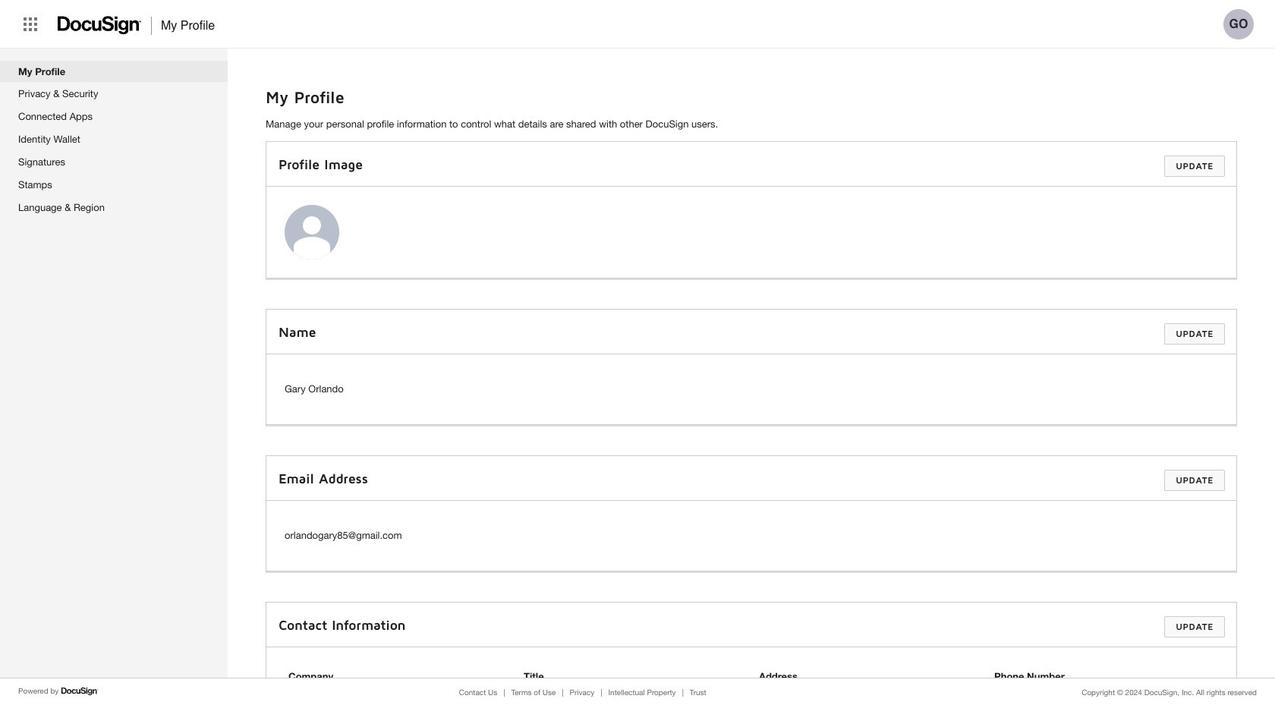 Task type: describe. For each thing, give the bounding box(es) containing it.
0 vertical spatial docusign image
[[58, 12, 142, 39]]



Task type: locate. For each thing, give the bounding box(es) containing it.
default profile image element
[[285, 205, 339, 260]]

1 vertical spatial docusign image
[[61, 685, 99, 698]]

docusign image
[[58, 12, 142, 39], [61, 685, 99, 698]]

default profile image image
[[285, 205, 339, 260]]



